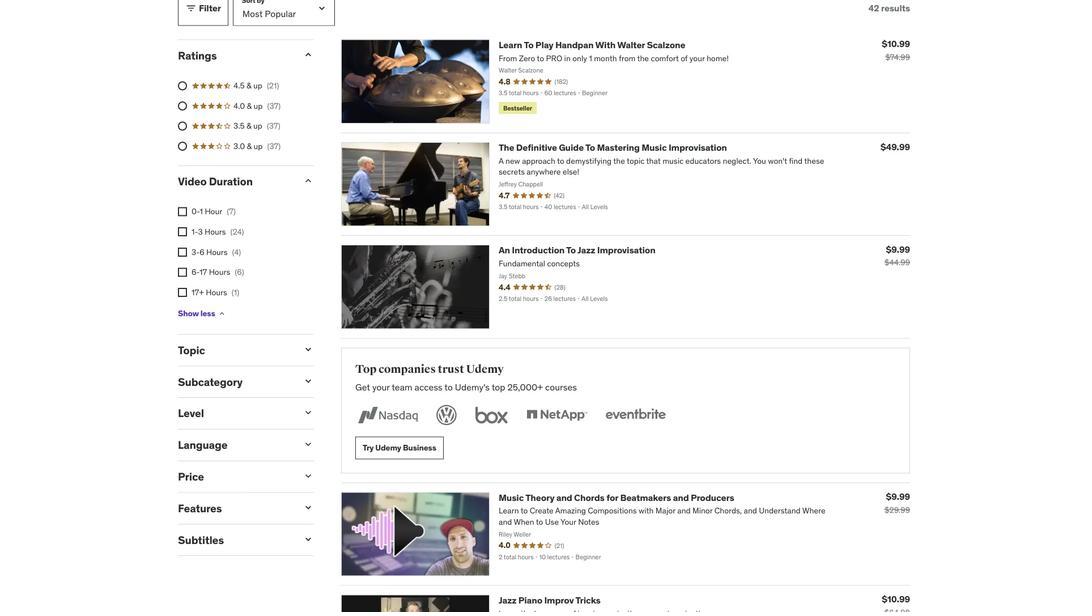 Task type: describe. For each thing, give the bounding box(es) containing it.
4.5
[[233, 80, 245, 91]]

0 vertical spatial music
[[642, 142, 667, 153]]

small image for subtitles
[[303, 533, 314, 545]]

& for 4.5
[[247, 80, 251, 91]]

hour
[[205, 206, 222, 217]]

up for 3.5 & up
[[253, 121, 262, 131]]

level
[[178, 406, 204, 420]]

1-
[[192, 227, 198, 237]]

(4)
[[232, 247, 241, 257]]

trust
[[438, 362, 464, 376]]

$49.99
[[880, 141, 910, 152]]

access
[[415, 381, 442, 393]]

3.5 & up (37)
[[233, 121, 280, 131]]

42 results status
[[868, 2, 910, 14]]

features
[[178, 501, 222, 515]]

1
[[200, 206, 203, 217]]

$9.99 for an introduction to jazz improvisation
[[886, 243, 910, 255]]

subcategory
[[178, 375, 243, 388]]

for
[[606, 492, 618, 503]]

language button
[[178, 438, 294, 452]]

3
[[198, 227, 203, 237]]

up for 4.0 & up
[[254, 101, 263, 111]]

small image for topic
[[303, 344, 314, 355]]

up for 3.0 & up
[[254, 141, 263, 151]]

1 and from the left
[[556, 492, 572, 503]]

subcategory button
[[178, 375, 294, 388]]

17+ hours (1)
[[192, 287, 239, 297]]

piano
[[518, 594, 542, 606]]

17+
[[192, 287, 204, 297]]

level button
[[178, 406, 294, 420]]

$44.99
[[884, 257, 910, 268]]

music theory and chords for beatmakers and producers link
[[499, 492, 734, 503]]

hours for 6-17 hours
[[209, 267, 230, 277]]

3.0 & up (37)
[[233, 141, 281, 151]]

the
[[499, 142, 514, 153]]

results
[[881, 2, 910, 14]]

companies
[[379, 362, 436, 376]]

language
[[178, 438, 227, 452]]

xsmall image for 6-
[[178, 268, 187, 277]]

ratings button
[[178, 49, 294, 62]]

theory
[[525, 492, 554, 503]]

(37) for 4.0 & up (37)
[[267, 101, 281, 111]]

6
[[200, 247, 204, 257]]

beatmakers
[[620, 492, 671, 503]]

small image inside filter 'button'
[[185, 3, 197, 14]]

learn to play handpan with walter scalzone link
[[499, 39, 685, 51]]

guide
[[559, 142, 584, 153]]

udemy inside top companies trust udemy get your team access to udemy's top 25,000+ courses
[[466, 362, 504, 376]]

(7)
[[227, 206, 236, 217]]

0-1 hour (7)
[[192, 206, 236, 217]]

the definitive guide to mastering music improvisation
[[499, 142, 727, 153]]

tricks
[[576, 594, 601, 606]]

$9.99 for music theory and chords for beatmakers and producers
[[886, 491, 910, 502]]

nasdaq image
[[355, 403, 420, 428]]

4.0
[[233, 101, 245, 111]]

top
[[355, 362, 377, 376]]

play
[[535, 39, 553, 51]]

volkswagen image
[[434, 403, 459, 428]]

small image for level
[[303, 407, 314, 418]]

1 horizontal spatial to
[[566, 244, 576, 256]]

mastering
[[597, 142, 640, 153]]

$10.99 for $10.99
[[882, 593, 910, 605]]

producers
[[691, 492, 734, 503]]

introduction
[[512, 244, 565, 256]]

udemy's
[[455, 381, 490, 393]]

& for 3.0
[[247, 141, 252, 151]]

0 vertical spatial xsmall image
[[178, 288, 187, 297]]

the definitive guide to mastering music improvisation link
[[499, 142, 727, 153]]

1 vertical spatial music
[[499, 492, 524, 503]]

& for 3.5
[[247, 121, 251, 131]]

$9.99 $44.99
[[884, 243, 910, 268]]

4.0 & up (37)
[[233, 101, 281, 111]]

25,000+
[[507, 381, 543, 393]]

try
[[363, 443, 374, 453]]

show
[[178, 308, 199, 319]]

small image for ratings
[[303, 49, 314, 60]]

walter
[[617, 39, 645, 51]]



Task type: vqa. For each thing, say whether or not it's contained in the screenshot.
Hands
no



Task type: locate. For each thing, give the bounding box(es) containing it.
filter
[[199, 2, 221, 14]]

small image for video duration
[[303, 175, 314, 186]]

4 up from the top
[[254, 141, 263, 151]]

music left theory at the bottom
[[499, 492, 524, 503]]

to right the introduction
[[566, 244, 576, 256]]

$10.99
[[882, 38, 910, 50], [882, 593, 910, 605]]

2 $9.99 from the top
[[886, 491, 910, 502]]

& right 4.5
[[247, 80, 251, 91]]

subtitles
[[178, 533, 224, 546]]

up right 3.0
[[254, 141, 263, 151]]

your
[[372, 381, 390, 393]]

with
[[595, 39, 615, 51]]

1 vertical spatial udemy
[[375, 443, 401, 453]]

1 horizontal spatial xsmall image
[[217, 309, 226, 318]]

xsmall image
[[178, 207, 187, 216], [178, 227, 187, 236], [178, 248, 187, 257], [178, 268, 187, 277]]

2 vertical spatial (37)
[[267, 141, 281, 151]]

up
[[253, 80, 262, 91], [254, 101, 263, 111], [253, 121, 262, 131], [254, 141, 263, 151]]

price
[[178, 470, 204, 483]]

get
[[355, 381, 370, 393]]

$9.99 inside the $9.99 $44.99
[[886, 243, 910, 255]]

small image for price
[[303, 470, 314, 482]]

2 & from the top
[[247, 101, 252, 111]]

(1)
[[232, 287, 239, 297]]

1 horizontal spatial music
[[642, 142, 667, 153]]

2 small image from the top
[[303, 439, 314, 450]]

0 vertical spatial jazz
[[577, 244, 595, 256]]

1 small image from the top
[[303, 375, 314, 387]]

xsmall image for 0-
[[178, 207, 187, 216]]

ratings
[[178, 49, 217, 62]]

$29.99
[[884, 505, 910, 515]]

jazz piano improv tricks
[[499, 594, 601, 606]]

an
[[499, 244, 510, 256]]

top companies trust udemy get your team access to udemy's top 25,000+ courses
[[355, 362, 577, 393]]

3-6 hours (4)
[[192, 247, 241, 257]]

to right 'guide'
[[585, 142, 595, 153]]

2 vertical spatial to
[[566, 244, 576, 256]]

&
[[247, 80, 251, 91], [247, 101, 252, 111], [247, 121, 251, 131], [247, 141, 252, 151]]

1-3 hours (24)
[[192, 227, 244, 237]]

xsmall image
[[178, 288, 187, 297], [217, 309, 226, 318]]

handpan
[[555, 39, 594, 51]]

an introduction to jazz improvisation
[[499, 244, 655, 256]]

topic
[[178, 343, 205, 357]]

0 vertical spatial $9.99
[[886, 243, 910, 255]]

and
[[556, 492, 572, 503], [673, 492, 689, 503]]

0 vertical spatial to
[[524, 39, 534, 51]]

& right 3.0
[[247, 141, 252, 151]]

chords
[[574, 492, 605, 503]]

0 horizontal spatial xsmall image
[[178, 288, 187, 297]]

1 horizontal spatial udemy
[[466, 362, 504, 376]]

1 horizontal spatial jazz
[[577, 244, 595, 256]]

features button
[[178, 501, 294, 515]]

courses
[[545, 381, 577, 393]]

0 horizontal spatial to
[[524, 39, 534, 51]]

0 vertical spatial $10.99
[[882, 38, 910, 50]]

hours for 3-6 hours
[[206, 247, 228, 257]]

udemy
[[466, 362, 504, 376], [375, 443, 401, 453]]

4 & from the top
[[247, 141, 252, 151]]

video
[[178, 174, 207, 188]]

improv
[[544, 594, 574, 606]]

& for 4.0
[[247, 101, 252, 111]]

1 vertical spatial small image
[[303, 439, 314, 450]]

hours right 3
[[205, 227, 226, 237]]

1 horizontal spatial and
[[673, 492, 689, 503]]

$74.99
[[885, 52, 910, 62]]

hours for 1-3 hours
[[205, 227, 226, 237]]

0 vertical spatial improvisation
[[669, 142, 727, 153]]

& right 4.0
[[247, 101, 252, 111]]

scalzone
[[647, 39, 685, 51]]

(37) for 3.5 & up (37)
[[267, 121, 280, 131]]

and left producers
[[673, 492, 689, 503]]

6-17 hours (6)
[[192, 267, 244, 277]]

small image
[[303, 375, 314, 387], [303, 439, 314, 450], [303, 470, 314, 482]]

& right 3.5
[[247, 121, 251, 131]]

42
[[868, 2, 879, 14]]

0 horizontal spatial improvisation
[[597, 244, 655, 256]]

xsmall image right less
[[217, 309, 226, 318]]

6-
[[192, 267, 200, 277]]

(37) up "3.0 & up (37)"
[[267, 121, 280, 131]]

$9.99 up $29.99
[[886, 491, 910, 502]]

hours right 6
[[206, 247, 228, 257]]

0 vertical spatial udemy
[[466, 362, 504, 376]]

xsmall image inside 'show less' button
[[217, 309, 226, 318]]

$9.99 up $44.99
[[886, 243, 910, 255]]

up for 4.5 & up
[[253, 80, 262, 91]]

1 $9.99 from the top
[[886, 243, 910, 255]]

2 xsmall image from the top
[[178, 227, 187, 236]]

(6)
[[235, 267, 244, 277]]

jazz left piano
[[499, 594, 516, 606]]

show less
[[178, 308, 215, 319]]

1 xsmall image from the top
[[178, 207, 187, 216]]

3.0
[[233, 141, 245, 151]]

try udemy business link
[[355, 437, 444, 459]]

0 horizontal spatial and
[[556, 492, 572, 503]]

xsmall image left 0-
[[178, 207, 187, 216]]

1 vertical spatial to
[[585, 142, 595, 153]]

xsmall image left "3-"
[[178, 248, 187, 257]]

small image for subcategory
[[303, 375, 314, 387]]

subtitles button
[[178, 533, 294, 546]]

xsmall image left 1-
[[178, 227, 187, 236]]

xsmall image left 6-
[[178, 268, 187, 277]]

(21)
[[267, 80, 279, 91]]

less
[[200, 308, 215, 319]]

4 xsmall image from the top
[[178, 268, 187, 277]]

topic button
[[178, 343, 294, 357]]

learn
[[499, 39, 522, 51]]

$9.99 inside $9.99 $29.99
[[886, 491, 910, 502]]

0 horizontal spatial jazz
[[499, 594, 516, 606]]

(37) down (21) at the top left of the page
[[267, 101, 281, 111]]

17
[[200, 267, 207, 277]]

hours right 17+
[[206, 287, 227, 297]]

jazz right the introduction
[[577, 244, 595, 256]]

learn to play handpan with walter scalzone
[[499, 39, 685, 51]]

3 xsmall image from the top
[[178, 248, 187, 257]]

3 up from the top
[[253, 121, 262, 131]]

1 vertical spatial $9.99
[[886, 491, 910, 502]]

(37) for 3.0 & up (37)
[[267, 141, 281, 151]]

show less button
[[178, 302, 226, 325]]

small image for language
[[303, 439, 314, 450]]

box image
[[473, 403, 511, 428]]

3 & from the top
[[247, 121, 251, 131]]

up right 4.0
[[254, 101, 263, 111]]

3 small image from the top
[[303, 470, 314, 482]]

2 $10.99 from the top
[[882, 593, 910, 605]]

business
[[403, 443, 436, 453]]

music right mastering
[[642, 142, 667, 153]]

jazz piano improv tricks link
[[499, 594, 601, 606]]

hours right 17
[[209, 267, 230, 277]]

2 horizontal spatial to
[[585, 142, 595, 153]]

0 horizontal spatial udemy
[[375, 443, 401, 453]]

to
[[444, 381, 453, 393]]

1 $10.99 from the top
[[882, 38, 910, 50]]

1 up from the top
[[253, 80, 262, 91]]

1 horizontal spatial improvisation
[[669, 142, 727, 153]]

small image for features
[[303, 502, 314, 513]]

1 vertical spatial $10.99
[[882, 593, 910, 605]]

filter button
[[178, 0, 228, 26]]

to
[[524, 39, 534, 51], [585, 142, 595, 153], [566, 244, 576, 256]]

$10.99 $74.99
[[882, 38, 910, 62]]

0-
[[192, 206, 200, 217]]

video duration
[[178, 174, 253, 188]]

1 vertical spatial jazz
[[499, 594, 516, 606]]

(24)
[[230, 227, 244, 237]]

music
[[642, 142, 667, 153], [499, 492, 524, 503]]

3-
[[192, 247, 200, 257]]

an introduction to jazz improvisation link
[[499, 244, 655, 256]]

and right theory at the bottom
[[556, 492, 572, 503]]

1 & from the top
[[247, 80, 251, 91]]

2 vertical spatial small image
[[303, 470, 314, 482]]

xsmall image for 1-
[[178, 227, 187, 236]]

definitive
[[516, 142, 557, 153]]

1 vertical spatial (37)
[[267, 121, 280, 131]]

netapp image
[[524, 403, 589, 428]]

$9.99 $29.99
[[884, 491, 910, 515]]

small image
[[185, 3, 197, 14], [303, 49, 314, 60], [303, 175, 314, 186], [303, 344, 314, 355], [303, 407, 314, 418], [303, 502, 314, 513], [303, 533, 314, 545]]

eventbrite image
[[603, 403, 668, 428]]

team
[[392, 381, 412, 393]]

0 horizontal spatial music
[[499, 492, 524, 503]]

4.5 & up (21)
[[233, 80, 279, 91]]

2 up from the top
[[254, 101, 263, 111]]

(37) down 3.5 & up (37)
[[267, 141, 281, 151]]

udemy right try
[[375, 443, 401, 453]]

price button
[[178, 470, 294, 483]]

music theory and chords for beatmakers and producers
[[499, 492, 734, 503]]

up right 3.5
[[253, 121, 262, 131]]

video duration button
[[178, 174, 294, 188]]

0 vertical spatial (37)
[[267, 101, 281, 111]]

1 vertical spatial xsmall image
[[217, 309, 226, 318]]

udemy up udemy's
[[466, 362, 504, 376]]

$10.99 for $10.99 $74.99
[[882, 38, 910, 50]]

1 vertical spatial improvisation
[[597, 244, 655, 256]]

to left play
[[524, 39, 534, 51]]

42 results
[[868, 2, 910, 14]]

xsmall image left 17+
[[178, 288, 187, 297]]

(37)
[[267, 101, 281, 111], [267, 121, 280, 131], [267, 141, 281, 151]]

xsmall image for 3-
[[178, 248, 187, 257]]

3.5
[[233, 121, 245, 131]]

up left (21) at the top left of the page
[[253, 80, 262, 91]]

2 and from the left
[[673, 492, 689, 503]]

0 vertical spatial small image
[[303, 375, 314, 387]]



